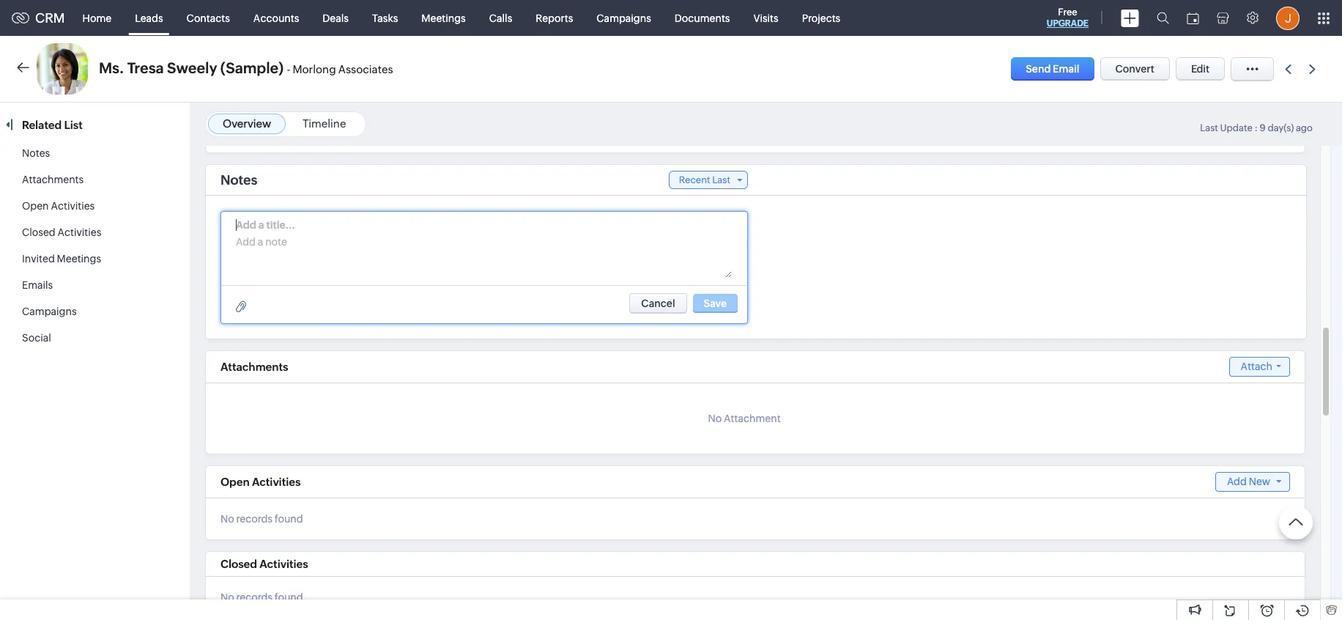 Task type: locate. For each thing, give the bounding box(es) containing it.
0 horizontal spatial last
[[713, 174, 731, 185]]

notes
[[22, 147, 50, 159], [221, 172, 257, 188]]

attachments
[[22, 174, 84, 185], [221, 361, 288, 373]]

0 vertical spatial found
[[275, 513, 303, 525]]

campaigns link
[[585, 0, 663, 36], [22, 306, 77, 317]]

0 vertical spatial notes
[[22, 147, 50, 159]]

visits link
[[742, 0, 791, 36]]

1 vertical spatial campaigns
[[22, 306, 77, 317]]

1 horizontal spatial notes
[[221, 172, 257, 188]]

1 horizontal spatial attachments
[[221, 361, 288, 373]]

0 vertical spatial records
[[236, 513, 273, 525]]

0 horizontal spatial campaigns link
[[22, 306, 77, 317]]

send
[[1026, 63, 1051, 75]]

notes link
[[22, 147, 50, 159]]

0 horizontal spatial open
[[22, 200, 49, 212]]

campaigns down emails
[[22, 306, 77, 317]]

closed activities
[[22, 226, 101, 238], [221, 558, 308, 570]]

convert
[[1116, 63, 1155, 75]]

meetings
[[422, 12, 466, 24], [57, 253, 101, 265]]

1 vertical spatial no
[[221, 513, 234, 525]]

no records found
[[221, 513, 303, 525], [221, 591, 303, 603]]

no
[[708, 413, 722, 424], [221, 513, 234, 525], [221, 591, 234, 603]]

1 vertical spatial records
[[236, 591, 273, 603]]

1 vertical spatial open activities
[[221, 476, 301, 488]]

accounts
[[253, 12, 299, 24]]

0 vertical spatial campaigns link
[[585, 0, 663, 36]]

no for open activities
[[221, 513, 234, 525]]

search image
[[1157, 12, 1170, 24]]

0 horizontal spatial attachments
[[22, 174, 84, 185]]

open activities link
[[22, 200, 95, 212]]

0 horizontal spatial closed activities
[[22, 226, 101, 238]]

meetings down closed activities link
[[57, 253, 101, 265]]

1 vertical spatial closed
[[221, 558, 257, 570]]

campaigns
[[597, 12, 651, 24], [22, 306, 77, 317]]

1 horizontal spatial campaigns
[[597, 12, 651, 24]]

deals
[[323, 12, 349, 24]]

tasks link
[[361, 0, 410, 36]]

email
[[1053, 63, 1080, 75]]

campaigns link right reports
[[585, 0, 663, 36]]

found
[[275, 513, 303, 525], [275, 591, 303, 603]]

meetings left 'calls' link at left top
[[422, 12, 466, 24]]

contacts
[[187, 12, 230, 24]]

edit
[[1192, 63, 1210, 75]]

notes down the related
[[22, 147, 50, 159]]

1 vertical spatial open
[[221, 476, 250, 488]]

open activities
[[22, 200, 95, 212], [221, 476, 301, 488]]

open
[[22, 200, 49, 212], [221, 476, 250, 488]]

0 vertical spatial last
[[1201, 122, 1219, 133]]

social link
[[22, 332, 51, 344]]

emails link
[[22, 279, 53, 291]]

last right 'recent'
[[713, 174, 731, 185]]

social
[[22, 332, 51, 344]]

activities
[[51, 200, 95, 212], [58, 226, 101, 238], [252, 476, 301, 488], [260, 558, 308, 570]]

closed activities link
[[22, 226, 101, 238]]

0 horizontal spatial campaigns
[[22, 306, 77, 317]]

documents link
[[663, 0, 742, 36]]

1 horizontal spatial closed activities
[[221, 558, 308, 570]]

contacts link
[[175, 0, 242, 36]]

invited meetings
[[22, 253, 101, 265]]

leads
[[135, 12, 163, 24]]

home link
[[71, 0, 123, 36]]

documents
[[675, 12, 730, 24]]

emails
[[22, 279, 53, 291]]

free upgrade
[[1047, 7, 1089, 29]]

reports
[[536, 12, 573, 24]]

1 vertical spatial found
[[275, 591, 303, 603]]

last
[[1201, 122, 1219, 133], [713, 174, 731, 185]]

(sample)
[[220, 59, 284, 76]]

1 vertical spatial campaigns link
[[22, 306, 77, 317]]

0 horizontal spatial open activities
[[22, 200, 95, 212]]

1 vertical spatial notes
[[221, 172, 257, 188]]

0 vertical spatial no
[[708, 413, 722, 424]]

meetings link
[[410, 0, 478, 36]]

last left update on the right of page
[[1201, 122, 1219, 133]]

1 horizontal spatial campaigns link
[[585, 0, 663, 36]]

0 vertical spatial closed activities
[[22, 226, 101, 238]]

1 vertical spatial meetings
[[57, 253, 101, 265]]

campaigns link down emails
[[22, 306, 77, 317]]

9
[[1260, 122, 1266, 133]]

0 vertical spatial closed
[[22, 226, 55, 238]]

records
[[236, 513, 273, 525], [236, 591, 273, 603]]

1 vertical spatial no records found
[[221, 591, 303, 603]]

1 horizontal spatial meetings
[[422, 12, 466, 24]]

leads link
[[123, 0, 175, 36]]

projects link
[[791, 0, 853, 36]]

closed
[[22, 226, 55, 238], [221, 558, 257, 570]]

0 vertical spatial attachments
[[22, 174, 84, 185]]

0 vertical spatial no records found
[[221, 513, 303, 525]]

related
[[22, 119, 62, 131]]

campaigns right reports link
[[597, 12, 651, 24]]

morlong
[[293, 63, 336, 75]]

-
[[287, 63, 290, 75]]

1 horizontal spatial open
[[221, 476, 250, 488]]

Add a title... text field
[[236, 218, 346, 232]]

notes down overview link
[[221, 172, 257, 188]]

None button
[[630, 293, 687, 314]]

2 found from the top
[[275, 591, 303, 603]]

next record image
[[1310, 64, 1319, 74]]

related list
[[22, 119, 85, 131]]

recent
[[679, 174, 711, 185]]

previous record image
[[1285, 64, 1292, 74]]

projects
[[802, 12, 841, 24]]

tasks
[[372, 12, 398, 24]]



Task type: describe. For each thing, give the bounding box(es) containing it.
attachments link
[[22, 174, 84, 185]]

recent last
[[679, 174, 731, 185]]

invited meetings link
[[22, 253, 101, 265]]

attach link
[[1229, 357, 1291, 377]]

no attachment
[[708, 413, 781, 424]]

reports link
[[524, 0, 585, 36]]

attach
[[1241, 361, 1273, 372]]

invited
[[22, 253, 55, 265]]

convert button
[[1100, 57, 1170, 81]]

calendar image
[[1187, 12, 1200, 24]]

timeline link
[[303, 117, 346, 130]]

calls link
[[478, 0, 524, 36]]

0 horizontal spatial notes
[[22, 147, 50, 159]]

create menu image
[[1121, 9, 1140, 27]]

profile element
[[1268, 0, 1309, 36]]

1 horizontal spatial closed
[[221, 558, 257, 570]]

2 vertical spatial no
[[221, 591, 234, 603]]

visits
[[754, 12, 779, 24]]

timeline
[[303, 117, 346, 130]]

:
[[1255, 122, 1258, 133]]

1 no records found from the top
[[221, 513, 303, 525]]

0 vertical spatial open
[[22, 200, 49, 212]]

associates
[[338, 63, 393, 75]]

no for attachments
[[708, 413, 722, 424]]

create menu element
[[1113, 0, 1148, 36]]

2 records from the top
[[236, 591, 273, 603]]

add
[[1227, 476, 1247, 487]]

profile image
[[1277, 6, 1300, 30]]

overview
[[223, 117, 271, 130]]

overview link
[[223, 117, 271, 130]]

update
[[1221, 122, 1253, 133]]

deals link
[[311, 0, 361, 36]]

ms.
[[99, 59, 124, 76]]

home
[[83, 12, 112, 24]]

send email
[[1026, 63, 1080, 75]]

0 vertical spatial open activities
[[22, 200, 95, 212]]

0 vertical spatial meetings
[[422, 12, 466, 24]]

crm link
[[12, 10, 65, 26]]

accounts link
[[242, 0, 311, 36]]

1 horizontal spatial last
[[1201, 122, 1219, 133]]

1 horizontal spatial open activities
[[221, 476, 301, 488]]

0 horizontal spatial closed
[[22, 226, 55, 238]]

search element
[[1148, 0, 1178, 36]]

1 vertical spatial attachments
[[221, 361, 288, 373]]

calls
[[489, 12, 512, 24]]

tresa
[[127, 59, 164, 76]]

Add a note text field
[[236, 234, 732, 278]]

free
[[1058, 7, 1078, 18]]

1 vertical spatial last
[[713, 174, 731, 185]]

last update : 9 day(s) ago
[[1201, 122, 1313, 133]]

add new
[[1227, 476, 1271, 487]]

sweely
[[167, 59, 217, 76]]

2 no records found from the top
[[221, 591, 303, 603]]

edit button
[[1176, 57, 1225, 81]]

send email button
[[1012, 57, 1095, 81]]

ms. tresa sweely (sample) - morlong associates
[[99, 59, 393, 76]]

0 horizontal spatial meetings
[[57, 253, 101, 265]]

ago
[[1296, 122, 1313, 133]]

1 vertical spatial closed activities
[[221, 558, 308, 570]]

new
[[1249, 476, 1271, 487]]

crm
[[35, 10, 65, 26]]

day(s)
[[1268, 122, 1294, 133]]

0 vertical spatial campaigns
[[597, 12, 651, 24]]

1 found from the top
[[275, 513, 303, 525]]

list
[[64, 119, 83, 131]]

upgrade
[[1047, 18, 1089, 29]]

1 records from the top
[[236, 513, 273, 525]]

attachment
[[724, 413, 781, 424]]



Task type: vqa. For each thing, say whether or not it's contained in the screenshot.
CALLS link at the top of the page
yes



